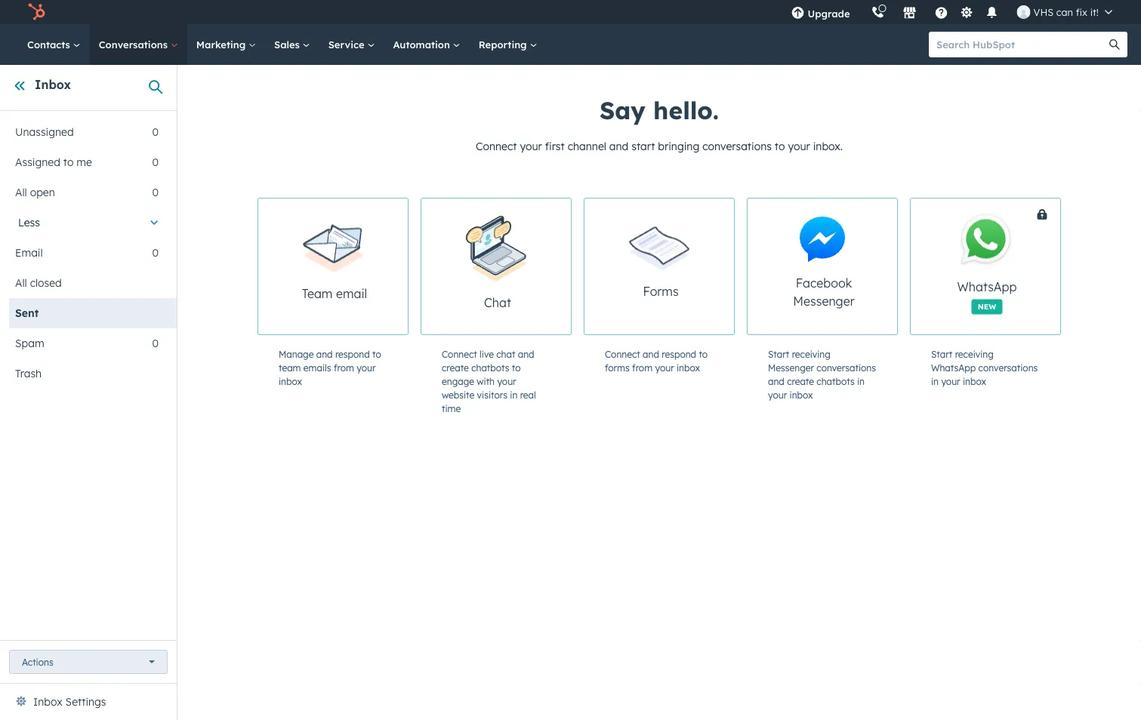 Task type: vqa. For each thing, say whether or not it's contained in the screenshot.
Search image on the top of the page
yes



Task type: locate. For each thing, give the bounding box(es) containing it.
sales
[[274, 38, 303, 51]]

inbox for inbox
[[35, 77, 71, 92]]

your inside connect live chat and create chatbots to engage with your website visitors in real time
[[497, 376, 516, 387]]

calling icon button
[[865, 2, 891, 22]]

website
[[442, 389, 474, 401]]

1 vertical spatial create
[[787, 376, 814, 387]]

chatbots inside start receiving messenger conversations and create chatbots in your inbox
[[817, 376, 855, 387]]

1 vertical spatial inbox
[[33, 696, 62, 709]]

from right forms
[[632, 362, 653, 373]]

1 all from the top
[[15, 186, 27, 199]]

respond right manage
[[335, 349, 370, 360]]

0 vertical spatial all
[[15, 186, 27, 199]]

messenger inside 'checkbox'
[[793, 294, 855, 309]]

menu
[[780, 0, 1123, 24]]

1 horizontal spatial from
[[632, 362, 653, 373]]

in inside start receiving messenger conversations and create chatbots in your inbox
[[857, 376, 865, 387]]

can
[[1056, 6, 1073, 18]]

search button
[[1102, 32, 1128, 57]]

from
[[334, 362, 354, 373], [632, 362, 653, 373]]

1 from from the left
[[334, 362, 354, 373]]

2 from from the left
[[632, 362, 653, 373]]

all
[[15, 186, 27, 199], [15, 276, 27, 290]]

sent button
[[9, 298, 159, 329]]

3 0 from the top
[[152, 186, 159, 199]]

start
[[632, 140, 655, 153]]

channel
[[568, 140, 606, 153]]

connect left first
[[476, 140, 517, 153]]

new
[[978, 302, 996, 311]]

inbox down contacts link
[[35, 77, 71, 92]]

messenger
[[793, 294, 855, 309], [768, 362, 814, 373]]

inbox
[[35, 77, 71, 92], [33, 696, 62, 709]]

2 receiving from the left
[[955, 349, 994, 360]]

service
[[328, 38, 367, 51]]

0 vertical spatial messenger
[[793, 294, 855, 309]]

0
[[152, 125, 159, 139], [152, 156, 159, 169], [152, 186, 159, 199], [152, 246, 159, 259], [152, 337, 159, 350]]

from inside connect and respond to forms from your inbox
[[632, 362, 653, 373]]

contacts
[[27, 38, 73, 51]]

and inside connect and respond to forms from your inbox
[[643, 349, 659, 360]]

receiving down facebook messenger
[[792, 349, 831, 360]]

1 vertical spatial chatbots
[[817, 376, 855, 387]]

2 horizontal spatial conversations
[[978, 362, 1038, 373]]

1 0 from the top
[[152, 125, 159, 139]]

and inside connect live chat and create chatbots to engage with your website visitors in real time
[[518, 349, 534, 360]]

1 horizontal spatial respond
[[662, 349, 696, 360]]

0 horizontal spatial start
[[768, 349, 789, 360]]

conversations for start receiving whatsapp conversations in your inbox
[[978, 362, 1038, 373]]

0 vertical spatial inbox
[[35, 77, 71, 92]]

your
[[520, 140, 542, 153], [788, 140, 810, 153], [357, 362, 376, 373], [655, 362, 674, 373], [497, 376, 516, 387], [941, 376, 960, 387], [768, 389, 787, 401]]

conversations link
[[90, 24, 187, 65]]

connect inside connect and respond to forms from your inbox
[[605, 349, 640, 360]]

connect inside connect live chat and create chatbots to engage with your website visitors in real time
[[442, 349, 477, 360]]

menu item
[[861, 0, 864, 24]]

1 vertical spatial messenger
[[768, 362, 814, 373]]

1 horizontal spatial conversations
[[817, 362, 876, 373]]

in
[[857, 376, 865, 387], [931, 376, 939, 387], [510, 389, 518, 401]]

Search HubSpot search field
[[929, 32, 1114, 57]]

Forms checkbox
[[584, 198, 735, 335]]

conversations inside start receiving whatsapp conversations in your inbox
[[978, 362, 1038, 373]]

me
[[77, 156, 92, 169]]

0 for unassigned
[[152, 125, 159, 139]]

connect up forms
[[605, 349, 640, 360]]

inbox settings
[[33, 696, 106, 709]]

1 horizontal spatial in
[[857, 376, 865, 387]]

hello.
[[653, 95, 719, 125]]

email
[[15, 246, 43, 259]]

respond inside manage and respond to team emails from your inbox
[[335, 349, 370, 360]]

0 for spam
[[152, 337, 159, 350]]

reporting
[[479, 38, 530, 51]]

all left open
[[15, 186, 27, 199]]

whatsapp
[[957, 279, 1017, 294], [931, 362, 976, 373]]

inbox left settings
[[33, 696, 62, 709]]

connect up engage
[[442, 349, 477, 360]]

engage
[[442, 376, 474, 387]]

less
[[18, 216, 40, 229]]

team
[[279, 362, 301, 373]]

5 0 from the top
[[152, 337, 159, 350]]

inbox.
[[813, 140, 843, 153]]

respond
[[335, 349, 370, 360], [662, 349, 696, 360]]

receiving down new
[[955, 349, 994, 360]]

0 horizontal spatial receiving
[[792, 349, 831, 360]]

conversations
[[99, 38, 171, 51]]

1 vertical spatial whatsapp
[[931, 362, 976, 373]]

create inside connect live chat and create chatbots to engage with your website visitors in real time
[[442, 362, 469, 373]]

0 for all open
[[152, 186, 159, 199]]

all for all closed
[[15, 276, 27, 290]]

facebook
[[796, 276, 852, 291]]

2 0 from the top
[[152, 156, 159, 169]]

receiving inside start receiving whatsapp conversations in your inbox
[[955, 349, 994, 360]]

real
[[520, 389, 536, 401]]

2 start from the left
[[931, 349, 953, 360]]

Facebook Messenger checkbox
[[747, 198, 898, 335]]

connect
[[476, 140, 517, 153], [442, 349, 477, 360], [605, 349, 640, 360]]

receiving inside start receiving messenger conversations and create chatbots in your inbox
[[792, 349, 831, 360]]

from right emails
[[334, 362, 354, 373]]

notifications image
[[985, 7, 999, 20]]

messenger inside start receiving messenger conversations and create chatbots in your inbox
[[768, 362, 814, 373]]

1 start from the left
[[768, 349, 789, 360]]

manage
[[279, 349, 314, 360]]

connect your first channel and start bringing conversations to your inbox.
[[476, 140, 843, 153]]

to
[[775, 140, 785, 153], [63, 156, 74, 169], [372, 349, 381, 360], [699, 349, 708, 360], [512, 362, 521, 373]]

1 respond from the left
[[335, 349, 370, 360]]

fix
[[1076, 6, 1088, 18]]

Chat checkbox
[[421, 198, 572, 335]]

in inside connect live chat and create chatbots to engage with your website visitors in real time
[[510, 389, 518, 401]]

terry turtle image
[[1017, 5, 1031, 19]]

conversations for start receiving messenger conversations and create chatbots in your inbox
[[817, 362, 876, 373]]

start receiving whatsapp conversations in your inbox
[[931, 349, 1038, 387]]

1 horizontal spatial start
[[931, 349, 953, 360]]

respond down forms
[[662, 349, 696, 360]]

and
[[609, 140, 629, 153], [316, 349, 333, 360], [518, 349, 534, 360], [643, 349, 659, 360], [768, 376, 784, 387]]

conversations
[[702, 140, 772, 153], [817, 362, 876, 373], [978, 362, 1038, 373]]

0 vertical spatial chatbots
[[471, 362, 509, 373]]

create
[[442, 362, 469, 373], [787, 376, 814, 387]]

help button
[[929, 0, 954, 24]]

open
[[30, 186, 55, 199]]

receiving
[[792, 349, 831, 360], [955, 349, 994, 360]]

0 vertical spatial create
[[442, 362, 469, 373]]

vhs can fix it!
[[1034, 6, 1099, 18]]

chatbots
[[471, 362, 509, 373], [817, 376, 855, 387]]

connect live chat and create chatbots to engage with your website visitors in real time
[[442, 349, 536, 414]]

2 all from the top
[[15, 276, 27, 290]]

0 horizontal spatial respond
[[335, 349, 370, 360]]

start
[[768, 349, 789, 360], [931, 349, 953, 360]]

automation link
[[384, 24, 470, 65]]

with
[[477, 376, 495, 387]]

1 vertical spatial all
[[15, 276, 27, 290]]

1 horizontal spatial create
[[787, 376, 814, 387]]

0 horizontal spatial chatbots
[[471, 362, 509, 373]]

assigned
[[15, 156, 60, 169]]

marketplaces image
[[903, 7, 916, 20]]

conversations inside start receiving messenger conversations and create chatbots in your inbox
[[817, 362, 876, 373]]

0 horizontal spatial in
[[510, 389, 518, 401]]

0 horizontal spatial create
[[442, 362, 469, 373]]

respond for team email
[[335, 349, 370, 360]]

inbox
[[677, 362, 700, 373], [279, 376, 302, 387], [963, 376, 986, 387], [790, 389, 813, 401]]

all inside button
[[15, 276, 27, 290]]

1 receiving from the left
[[792, 349, 831, 360]]

trash button
[[9, 359, 159, 389]]

1 horizontal spatial receiving
[[955, 349, 994, 360]]

notifications button
[[979, 0, 1005, 24]]

start inside start receiving whatsapp conversations in your inbox
[[931, 349, 953, 360]]

hubspot image
[[27, 3, 45, 21]]

inbox inside manage and respond to team emails from your inbox
[[279, 376, 302, 387]]

2 horizontal spatial in
[[931, 376, 939, 387]]

start inside start receiving messenger conversations and create chatbots in your inbox
[[768, 349, 789, 360]]

all left closed
[[15, 276, 27, 290]]

chat
[[484, 295, 511, 310]]

1 horizontal spatial chatbots
[[817, 376, 855, 387]]

to inside manage and respond to team emails from your inbox
[[372, 349, 381, 360]]

marketing link
[[187, 24, 265, 65]]

None checkbox
[[910, 198, 1117, 335]]

respond inside connect and respond to forms from your inbox
[[662, 349, 696, 360]]

4 0 from the top
[[152, 246, 159, 259]]

Team email checkbox
[[258, 198, 409, 335]]

0 for email
[[152, 246, 159, 259]]

search image
[[1109, 39, 1120, 50]]

email
[[336, 286, 367, 301]]

2 respond from the left
[[662, 349, 696, 360]]

closed
[[30, 276, 62, 290]]

0 horizontal spatial from
[[334, 362, 354, 373]]

whatsapp inside start receiving whatsapp conversations in your inbox
[[931, 362, 976, 373]]



Task type: describe. For each thing, give the bounding box(es) containing it.
automation
[[393, 38, 453, 51]]

help image
[[935, 7, 948, 20]]

to inside connect and respond to forms from your inbox
[[699, 349, 708, 360]]

unassigned
[[15, 125, 74, 139]]

assigned to me
[[15, 156, 92, 169]]

forms
[[643, 284, 679, 299]]

from inside manage and respond to team emails from your inbox
[[334, 362, 354, 373]]

team email
[[302, 286, 367, 301]]

inbox for inbox settings
[[33, 696, 62, 709]]

respond for forms
[[662, 349, 696, 360]]

settings
[[65, 696, 106, 709]]

connect for chat
[[442, 349, 477, 360]]

trash
[[15, 367, 42, 380]]

team
[[302, 286, 333, 301]]

receiving for messenger
[[792, 349, 831, 360]]

inbox settings link
[[33, 693, 106, 711]]

to inside connect live chat and create chatbots to engage with your website visitors in real time
[[512, 362, 521, 373]]

connect and respond to forms from your inbox
[[605, 349, 708, 373]]

and inside start receiving messenger conversations and create chatbots in your inbox
[[768, 376, 784, 387]]

actions button
[[9, 650, 168, 674]]

none checkbox containing whatsapp
[[910, 198, 1117, 335]]

and inside manage and respond to team emails from your inbox
[[316, 349, 333, 360]]

settings image
[[960, 6, 973, 20]]

contacts link
[[18, 24, 90, 65]]

all closed
[[15, 276, 62, 290]]

vhs can fix it! button
[[1008, 0, 1121, 24]]

upgrade image
[[791, 7, 805, 20]]

your inside start receiving whatsapp conversations in your inbox
[[941, 376, 960, 387]]

chatbots inside connect live chat and create chatbots to engage with your website visitors in real time
[[471, 362, 509, 373]]

inbox inside start receiving messenger conversations and create chatbots in your inbox
[[790, 389, 813, 401]]

marketplaces button
[[894, 0, 926, 24]]

your inside manage and respond to team emails from your inbox
[[357, 362, 376, 373]]

sent
[[15, 307, 39, 320]]

time
[[442, 403, 461, 414]]

start for start receiving whatsapp conversations in your inbox
[[931, 349, 953, 360]]

upgrade
[[808, 7, 850, 20]]

first
[[545, 140, 565, 153]]

connect for forms
[[605, 349, 640, 360]]

receiving for whatsapp
[[955, 349, 994, 360]]

in inside start receiving whatsapp conversations in your inbox
[[931, 376, 939, 387]]

facebook messenger
[[793, 276, 855, 309]]

spam
[[15, 337, 44, 350]]

0 for assigned to me
[[152, 156, 159, 169]]

inbox inside connect and respond to forms from your inbox
[[677, 362, 700, 373]]

vhs
[[1034, 6, 1054, 18]]

0 vertical spatial whatsapp
[[957, 279, 1017, 294]]

service link
[[319, 24, 384, 65]]

start receiving messenger conversations and create chatbots in your inbox
[[768, 349, 876, 401]]

your inside start receiving messenger conversations and create chatbots in your inbox
[[768, 389, 787, 401]]

chat
[[496, 349, 515, 360]]

bringing
[[658, 140, 699, 153]]

whatsapp new
[[957, 279, 1017, 311]]

inbox inside start receiving whatsapp conversations in your inbox
[[963, 376, 986, 387]]

hubspot link
[[18, 3, 57, 21]]

0 horizontal spatial conversations
[[702, 140, 772, 153]]

actions
[[22, 657, 53, 668]]

all closed button
[[9, 268, 159, 298]]

live
[[480, 349, 494, 360]]

menu containing vhs can fix it!
[[780, 0, 1123, 24]]

create inside start receiving messenger conversations and create chatbots in your inbox
[[787, 376, 814, 387]]

calling icon image
[[871, 6, 885, 19]]

visitors
[[477, 389, 507, 401]]

it!
[[1090, 6, 1099, 18]]

manage and respond to team emails from your inbox
[[279, 349, 381, 387]]

say hello.
[[600, 95, 719, 125]]

all for all open
[[15, 186, 27, 199]]

all open
[[15, 186, 55, 199]]

marketing
[[196, 38, 248, 51]]

sales link
[[265, 24, 319, 65]]

your inside connect and respond to forms from your inbox
[[655, 362, 674, 373]]

forms
[[605, 362, 630, 373]]

reporting link
[[470, 24, 546, 65]]

say
[[600, 95, 646, 125]]

emails
[[303, 362, 331, 373]]

start for start receiving messenger conversations and create chatbots in your inbox
[[768, 349, 789, 360]]

settings link
[[957, 4, 976, 20]]



